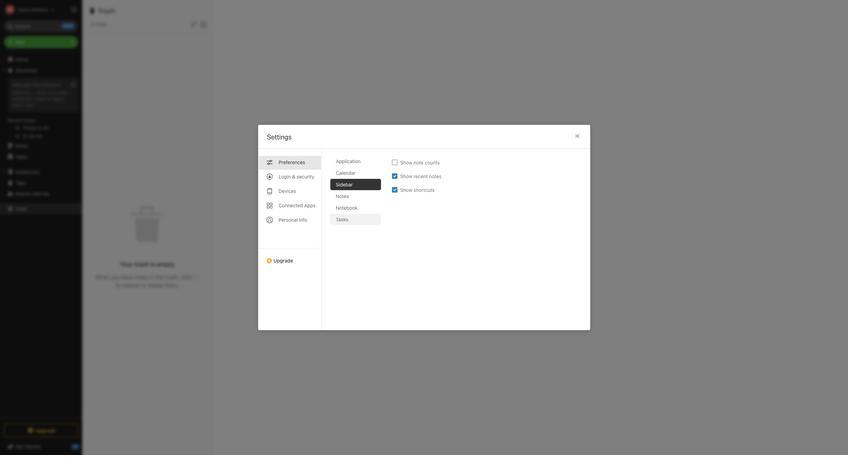 Task type: describe. For each thing, give the bounding box(es) containing it.
trash,
[[165, 274, 179, 280]]

...
[[32, 90, 36, 95]]

your
[[22, 82, 31, 87]]

expand notebooks image
[[2, 169, 7, 174]]

settings image
[[70, 5, 78, 14]]

you
[[111, 274, 120, 280]]

note list element
[[82, 0, 213, 455]]

here.
[[25, 102, 36, 108]]

shortcuts
[[414, 187, 435, 193]]

Show note counts checkbox
[[392, 160, 397, 165]]

or inside icon on a note, notebook, stack or tag to add it here.
[[47, 96, 51, 101]]

note window - empty element
[[213, 0, 848, 455]]

note
[[414, 160, 424, 165]]

tasks inside button
[[15, 154, 28, 160]]

connected
[[279, 203, 303, 208]]

notebook,
[[12, 96, 33, 101]]

show shortcuts
[[400, 187, 435, 193]]

tab list for calendar
[[258, 149, 322, 330]]

stack
[[34, 96, 46, 101]]

your trash is empty
[[120, 261, 175, 268]]

show for show note counts
[[400, 160, 412, 165]]

0 horizontal spatial notes
[[95, 21, 107, 27]]

show recent notes
[[400, 173, 441, 179]]

delete
[[148, 282, 163, 288]]

Show recent notes checkbox
[[392, 173, 397, 179]]

calendar tab
[[330, 167, 381, 179]]

&
[[292, 174, 295, 180]]

new button
[[4, 36, 78, 48]]

group containing add your first shortcut
[[0, 76, 82, 143]]

notebooks link
[[0, 166, 82, 177]]

recent notes
[[8, 118, 36, 123]]

icon on a note, notebook, stack or tag to add it here.
[[12, 90, 68, 108]]

counts
[[425, 160, 440, 165]]

your
[[120, 261, 133, 268]]

add
[[12, 102, 20, 108]]

connected apps
[[279, 203, 315, 208]]

is
[[151, 261, 155, 268]]

shortcut
[[42, 82, 60, 87]]

apps
[[304, 203, 315, 208]]

recent
[[8, 118, 22, 123]]

home link
[[0, 54, 82, 65]]

tab list for show note counts
[[330, 156, 386, 330]]

close image
[[573, 132, 582, 140]]

on
[[47, 90, 53, 95]]

upgrade for upgrade popup button inside tab list
[[273, 258, 293, 264]]

tree containing home
[[0, 54, 82, 418]]

show for show recent notes
[[400, 173, 412, 179]]

in
[[150, 274, 154, 280]]

new
[[15, 39, 25, 45]]

notebooks
[[15, 169, 39, 175]]

trash
[[135, 261, 149, 268]]

when you have notes in the trash, click '...' to restore or delete them.
[[95, 274, 200, 288]]

home
[[15, 56, 28, 62]]

sidebar tab
[[330, 179, 381, 190]]

add your first shortcut
[[12, 82, 60, 87]]

tag
[[52, 96, 59, 101]]

settings
[[267, 133, 292, 141]]

the inside when you have notes in the trash, click '...' to restore or delete them.
[[156, 274, 164, 280]]

icon
[[38, 90, 46, 95]]

recent
[[414, 173, 428, 179]]

tags
[[15, 180, 26, 186]]

1 vertical spatial notes
[[15, 143, 28, 149]]



Task type: vqa. For each thing, say whether or not it's contained in the screenshot.
'click'
yes



Task type: locate. For each thing, give the bounding box(es) containing it.
notes right "0"
[[95, 21, 107, 27]]

or inside when you have notes in the trash, click '...' to restore or delete them.
[[141, 282, 146, 288]]

to inside when you have notes in the trash, click '...' to restore or delete them.
[[116, 282, 121, 288]]

1 vertical spatial to
[[116, 282, 121, 288]]

0 horizontal spatial trash
[[15, 206, 27, 212]]

notes tab
[[330, 191, 381, 202]]

personal
[[279, 217, 298, 223]]

tab list
[[258, 149, 322, 330], [330, 156, 386, 330]]

trash down shared at the top left of the page
[[15, 206, 27, 212]]

notes
[[24, 118, 36, 123], [15, 143, 28, 149], [336, 193, 349, 199]]

0
[[90, 21, 93, 27]]

me
[[43, 191, 49, 197]]

tasks
[[15, 154, 28, 160], [336, 217, 348, 222]]

security
[[297, 174, 314, 180]]

2 show from the top
[[400, 173, 412, 179]]

None search field
[[9, 20, 73, 32]]

upgrade button inside tab list
[[258, 248, 321, 266]]

login
[[279, 174, 291, 180]]

0 vertical spatial notes
[[24, 118, 36, 123]]

note,
[[58, 90, 68, 95]]

Show shortcuts checkbox
[[392, 187, 397, 193]]

personal info
[[279, 217, 307, 223]]

0 horizontal spatial or
[[47, 96, 51, 101]]

tab list containing application
[[330, 156, 386, 330]]

it
[[21, 102, 24, 108]]

a
[[54, 90, 56, 95]]

1 vertical spatial or
[[141, 282, 146, 288]]

devices
[[279, 188, 296, 194]]

or left delete
[[141, 282, 146, 288]]

tasks inside tab
[[336, 217, 348, 222]]

notes left in
[[135, 274, 148, 280]]

0 vertical spatial or
[[47, 96, 51, 101]]

1 vertical spatial notes
[[429, 173, 441, 179]]

2 vertical spatial show
[[400, 187, 412, 193]]

shared with me link
[[0, 188, 82, 199]]

click the ...
[[12, 90, 36, 95]]

'...'
[[193, 274, 200, 280]]

1 vertical spatial the
[[156, 274, 164, 280]]

1 horizontal spatial to
[[116, 282, 121, 288]]

tasks tab
[[330, 214, 381, 225]]

to down you
[[116, 282, 121, 288]]

0 horizontal spatial upgrade button
[[4, 424, 78, 437]]

show right show note counts checkbox
[[400, 160, 412, 165]]

2 vertical spatial notes
[[135, 274, 148, 280]]

the left ...
[[24, 90, 30, 95]]

0 vertical spatial notes
[[95, 21, 107, 27]]

0 horizontal spatial tab list
[[258, 149, 322, 330]]

trash inside note list element
[[98, 7, 115, 15]]

tasks down notebook
[[336, 217, 348, 222]]

2 vertical spatial notes
[[336, 193, 349, 199]]

notebook tab
[[330, 202, 381, 214]]

1 horizontal spatial trash
[[98, 7, 115, 15]]

click
[[181, 274, 192, 280]]

info
[[299, 217, 307, 223]]

shortcuts button
[[0, 65, 82, 76]]

empty
[[157, 261, 175, 268]]

first
[[33, 82, 41, 87]]

show
[[400, 160, 412, 165], [400, 173, 412, 179], [400, 187, 412, 193]]

notebook
[[336, 205, 357, 211]]

tree
[[0, 54, 82, 418]]

0 vertical spatial show
[[400, 160, 412, 165]]

0 horizontal spatial to
[[60, 96, 64, 101]]

0 horizontal spatial upgrade
[[35, 428, 56, 433]]

shared
[[15, 191, 31, 197]]

show for show shortcuts
[[400, 187, 412, 193]]

show right show shortcuts option
[[400, 187, 412, 193]]

1 vertical spatial tasks
[[336, 217, 348, 222]]

calendar
[[336, 170, 356, 176]]

tags button
[[0, 177, 82, 188]]

1 vertical spatial trash
[[15, 206, 27, 212]]

notes inside tab
[[336, 193, 349, 199]]

have
[[121, 274, 133, 280]]

notes down counts
[[429, 173, 441, 179]]

1 horizontal spatial upgrade
[[273, 258, 293, 264]]

upgrade for bottommost upgrade popup button
[[35, 428, 56, 433]]

application tab
[[330, 156, 381, 167]]

tasks up 'notebooks'
[[15, 154, 28, 160]]

preferences
[[279, 159, 305, 165]]

upgrade button
[[258, 248, 321, 266], [4, 424, 78, 437]]

1 horizontal spatial the
[[156, 274, 164, 280]]

notes up tasks button
[[15, 143, 28, 149]]

notes link
[[0, 140, 82, 151]]

0 vertical spatial trash
[[98, 7, 115, 15]]

the inside group
[[24, 90, 30, 95]]

0 vertical spatial upgrade button
[[258, 248, 321, 266]]

0 horizontal spatial the
[[24, 90, 30, 95]]

the
[[24, 90, 30, 95], [156, 274, 164, 280]]

trash
[[98, 7, 115, 15], [15, 206, 27, 212]]

0 vertical spatial upgrade
[[273, 258, 293, 264]]

1 horizontal spatial or
[[141, 282, 146, 288]]

click
[[12, 90, 23, 95]]

or
[[47, 96, 51, 101], [141, 282, 146, 288]]

notes down sidebar
[[336, 193, 349, 199]]

0 notes
[[90, 21, 107, 27]]

to
[[60, 96, 64, 101], [116, 282, 121, 288]]

or down on
[[47, 96, 51, 101]]

3 show from the top
[[400, 187, 412, 193]]

1 horizontal spatial tab list
[[330, 156, 386, 330]]

restore
[[122, 282, 140, 288]]

2 horizontal spatial notes
[[429, 173, 441, 179]]

1 vertical spatial show
[[400, 173, 412, 179]]

notes
[[95, 21, 107, 27], [429, 173, 441, 179], [135, 274, 148, 280]]

notes right the recent
[[24, 118, 36, 123]]

0 vertical spatial tasks
[[15, 154, 28, 160]]

1 horizontal spatial tasks
[[336, 217, 348, 222]]

to down the note,
[[60, 96, 64, 101]]

application
[[336, 158, 361, 164]]

upgrade inside tab list
[[273, 258, 293, 264]]

the right in
[[156, 274, 164, 280]]

1 horizontal spatial notes
[[135, 274, 148, 280]]

when
[[95, 274, 110, 280]]

add
[[12, 82, 21, 87]]

0 vertical spatial the
[[24, 90, 30, 95]]

0 horizontal spatial tasks
[[15, 154, 28, 160]]

show right show recent notes option
[[400, 173, 412, 179]]

trash up 0 notes
[[98, 7, 115, 15]]

them.
[[165, 282, 179, 288]]

group
[[0, 76, 82, 143]]

tasks button
[[0, 151, 82, 162]]

notes inside when you have notes in the trash, click '...' to restore or delete them.
[[135, 274, 148, 280]]

show note counts
[[400, 160, 440, 165]]

upgrade
[[273, 258, 293, 264], [35, 428, 56, 433]]

Search text field
[[9, 20, 73, 32]]

with
[[32, 191, 41, 197]]

notes inside group
[[24, 118, 36, 123]]

trash link
[[0, 203, 82, 214]]

tab list containing preferences
[[258, 149, 322, 330]]

sidebar
[[336, 182, 353, 188]]

shortcuts
[[15, 67, 37, 73]]

login & security
[[279, 174, 314, 180]]

1 horizontal spatial upgrade button
[[258, 248, 321, 266]]

0 vertical spatial to
[[60, 96, 64, 101]]

to inside icon on a note, notebook, stack or tag to add it here.
[[60, 96, 64, 101]]

1 vertical spatial upgrade
[[35, 428, 56, 433]]

shared with me
[[15, 191, 49, 197]]

1 vertical spatial upgrade button
[[4, 424, 78, 437]]

1 show from the top
[[400, 160, 412, 165]]



